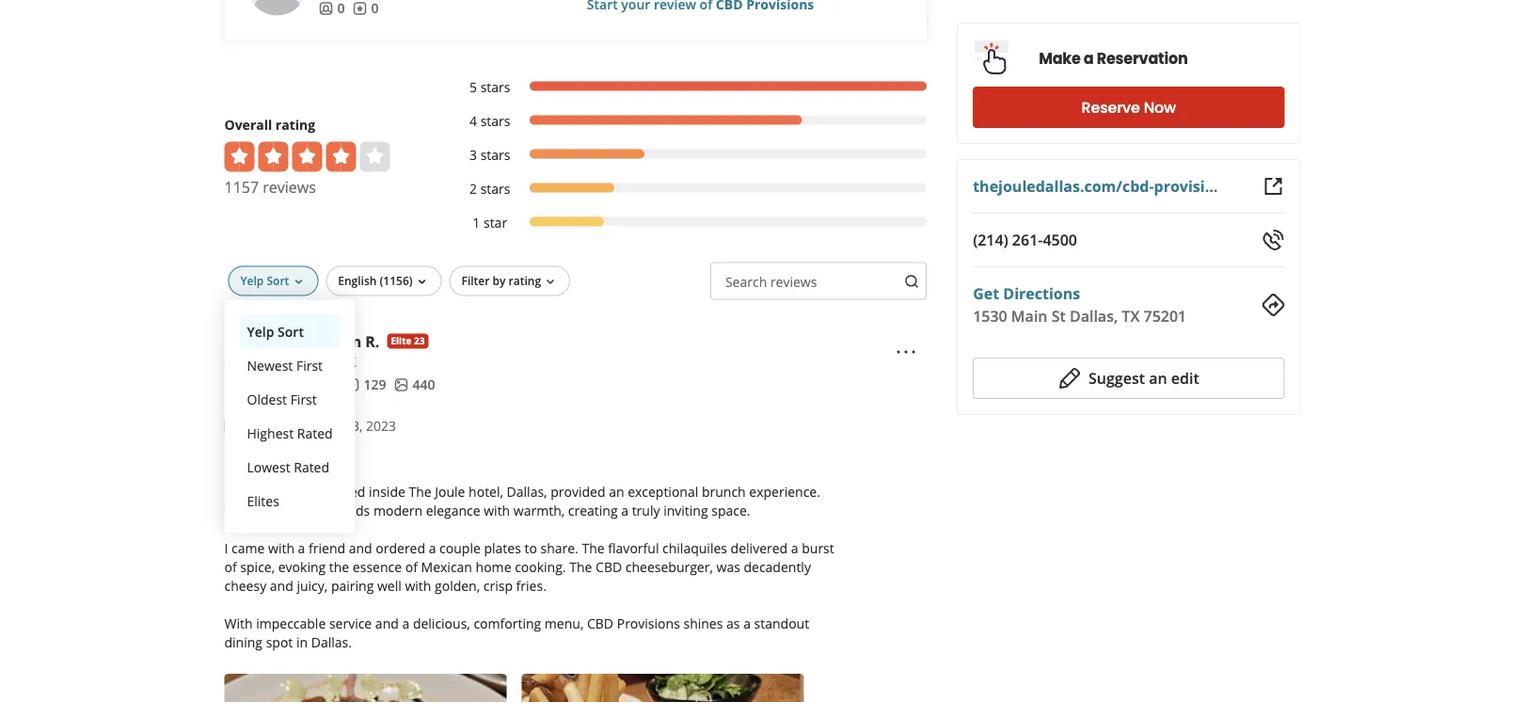 Task type: vqa. For each thing, say whether or not it's contained in the screenshot.
filters
no



Task type: describe. For each thing, give the bounding box(es) containing it.
reserve
[[1082, 97, 1141, 118]]

star
[[484, 214, 507, 232]]

0 vertical spatial reviews element
[[352, 0, 379, 18]]

st
[[1052, 306, 1066, 326]]

stars for 3 stars
[[481, 146, 511, 164]]

exceptional
[[628, 482, 699, 500]]

2 for 2 stars
[[470, 180, 477, 198]]

jul
[[334, 417, 349, 435]]

filter reviews by 4 stars rating element
[[450, 112, 927, 131]]

stars for 2 stars
[[481, 180, 511, 198]]

newest first button
[[240, 349, 340, 383]]

ordered
[[376, 539, 425, 557]]

warmth,
[[514, 501, 565, 519]]

first for newest first
[[296, 357, 323, 375]]

2 photos link
[[243, 447, 292, 462]]

with inside the cbd provisions, tucked inside the joule hotel, dallas, provided an exceptional brunch experience. the atmosphere blends modern elegance with warmth, creating a truly inviting space.
[[484, 501, 510, 519]]

standout
[[754, 614, 810, 632]]

get
[[973, 283, 1000, 304]]

yelp sort button
[[228, 266, 318, 296]]

inside
[[369, 482, 406, 500]]

dallas.
[[311, 633, 352, 651]]

filter reviews by 1 star rating element
[[450, 213, 927, 232]]

yelp sort for yelp sort button
[[247, 323, 304, 341]]

filter by rating button
[[449, 266, 570, 296]]

sort for yelp sort popup button
[[267, 273, 289, 288]]

joule
[[435, 482, 465, 500]]

delicious,
[[413, 614, 470, 632]]

overall rating
[[224, 116, 315, 134]]

juicy,
[[297, 577, 328, 594]]

16 friends v2 image
[[319, 1, 334, 16]]

english (1156)
[[338, 273, 413, 288]]

filter reviews by 2 stars rating element
[[450, 180, 927, 198]]

5
[[470, 78, 477, 96]]

0 vertical spatial and
[[349, 539, 372, 557]]

1 of from the left
[[224, 558, 237, 576]]

filter reviews by 3 stars rating element
[[450, 146, 927, 164]]

spice,
[[240, 558, 275, 576]]

get directions link
[[973, 283, 1081, 304]]

cheeseburger,
[[626, 558, 713, 576]]

highest
[[247, 425, 294, 443]]

reserve now link
[[973, 87, 1285, 128]]

in
[[296, 633, 308, 651]]

first for oldest first
[[290, 391, 317, 409]]

provisions
[[617, 614, 680, 632]]

elite 23 link
[[387, 334, 429, 349]]

austin,
[[296, 353, 338, 371]]

16 friends v2 image
[[296, 377, 311, 393]]

elites button
[[240, 484, 340, 518]]

lowest
[[247, 459, 290, 476]]

get directions 1530 main st dallas, tx 75201
[[973, 283, 1187, 326]]

1530
[[973, 306, 1008, 326]]

a left delicious,
[[402, 614, 410, 632]]

blends
[[329, 501, 370, 519]]

service
[[329, 614, 372, 632]]

solomon
[[296, 331, 362, 351]]

shines
[[684, 614, 723, 632]]

menu,
[[545, 614, 584, 632]]

2 of from the left
[[405, 558, 418, 576]]

impeccable
[[256, 614, 326, 632]]

dining
[[224, 633, 263, 651]]

was
[[717, 558, 741, 576]]

stars for 5 stars
[[481, 78, 511, 96]]

by
[[493, 273, 506, 288]]

make
[[1039, 48, 1081, 69]]

inviting
[[664, 501, 708, 519]]

3
[[470, 146, 477, 164]]

yelp sort for yelp sort popup button
[[240, 273, 289, 288]]

home
[[476, 558, 512, 576]]

oldest first button
[[240, 383, 340, 417]]

reviews for 1157 reviews
[[263, 177, 316, 197]]

experience.
[[749, 482, 821, 500]]

cheesy
[[224, 577, 267, 594]]

a inside the cbd provisions, tucked inside the joule hotel, dallas, provided an exceptional brunch experience. the atmosphere blends modern elegance with warmth, creating a truly inviting space.
[[621, 501, 629, 519]]

pairing
[[331, 577, 374, 594]]

the right share.
[[582, 539, 605, 557]]

0 horizontal spatial and
[[270, 577, 293, 594]]

filter by rating
[[462, 273, 541, 288]]

a up mexican
[[429, 539, 436, 557]]

flavorful
[[608, 539, 659, 557]]

23
[[414, 335, 425, 348]]

essence
[[353, 558, 402, 576]]

elegance
[[426, 501, 481, 519]]

atmosphere
[[251, 501, 325, 519]]

menu image
[[895, 340, 918, 363]]

well
[[377, 577, 402, 594]]

truly
[[632, 501, 660, 519]]

edit
[[1172, 368, 1200, 388]]

main
[[1012, 306, 1048, 326]]

16 photos v2 image
[[394, 377, 409, 393]]

newest first
[[247, 357, 323, 375]]

r.
[[365, 331, 380, 351]]

photos element
[[394, 375, 435, 394]]

chilaquiles
[[663, 539, 728, 557]]

stars for 4 stars
[[481, 112, 511, 130]]

elite 23 austin, tx
[[296, 335, 425, 371]]

reservation
[[1097, 48, 1188, 69]]

and inside with impeccable service and a delicious, comforting menu, cbd provisions shines as a standout dining spot in dallas.
[[375, 614, 399, 632]]

4500
[[1043, 230, 1078, 250]]

modern
[[374, 501, 423, 519]]

2 stars
[[470, 180, 511, 198]]

crisp
[[484, 577, 513, 594]]

1157
[[224, 177, 259, 197]]

as
[[727, 614, 740, 632]]

reserve now
[[1082, 97, 1177, 118]]

couple
[[440, 539, 481, 557]]

filter reviews by 5 stars rating element
[[450, 78, 927, 97]]

tx inside elite 23 austin, tx
[[341, 353, 356, 371]]

mexican
[[421, 558, 472, 576]]

75201
[[1144, 306, 1187, 326]]

16 chevron down v2 image for sort
[[291, 274, 306, 290]]

fries.
[[516, 577, 547, 594]]

thejouledallas.com/cbd-provisi… link
[[973, 176, 1218, 196]]

2023
[[366, 417, 396, 435]]



Task type: locate. For each thing, give the bounding box(es) containing it.
rated for lowest rated
[[294, 459, 329, 476]]

rating inside popup button
[[509, 273, 541, 288]]

thejouledallas.com/cbd-
[[973, 176, 1154, 196]]

1 vertical spatial rating
[[509, 273, 541, 288]]

sort up newest first button
[[278, 323, 304, 341]]

sort up yelp sort button
[[267, 273, 289, 288]]

1
[[473, 214, 480, 232]]

friend
[[309, 539, 345, 557]]

2 horizontal spatial with
[[484, 501, 510, 519]]

cbd inside the cbd provisions, tucked inside the joule hotel, dallas, provided an exceptional brunch experience. the atmosphere blends modern elegance with warmth, creating a truly inviting space.
[[224, 482, 251, 500]]

photos
[[253, 447, 292, 462]]

a left truly
[[621, 501, 629, 519]]

yelp for yelp sort button
[[247, 323, 274, 341]]

thejouledallas.com/cbd-provisi…
[[973, 176, 1218, 196]]

rating right "overall"
[[276, 116, 315, 134]]

4 star rating image for jul 3, 2023
[[224, 417, 326, 436]]

cbd inside i came with a friend and ordered a couple plates to share. the flavorful chilaquiles delivered a burst of spice, evoking the essence of mexican home cooking. the cbd cheeseburger, was decadently cheesy and juicy, pairing well with golden, crisp fries.
[[596, 558, 622, 576]]

2 vertical spatial with
[[405, 577, 431, 594]]

1 vertical spatial rated
[[294, 459, 329, 476]]

a up evoking at left
[[298, 539, 305, 557]]

suggest an edit
[[1089, 368, 1200, 388]]

tx left 75201
[[1122, 306, 1140, 326]]

(214) 261-4500
[[973, 230, 1078, 250]]

yelp inside button
[[247, 323, 274, 341]]

16 chevron down v2 image right (1156)
[[415, 274, 430, 290]]

an
[[1149, 368, 1168, 388], [609, 482, 625, 500]]

the up modern
[[409, 482, 432, 500]]

0 horizontal spatial reviews
[[263, 177, 316, 197]]

stars right 4
[[481, 112, 511, 130]]

yelp sort up newest
[[247, 323, 304, 341]]

now
[[1144, 97, 1177, 118]]

2 stars from the top
[[481, 112, 511, 130]]

photo of solomon r. image
[[224, 332, 285, 392]]

an left edit
[[1149, 368, 1168, 388]]

1 star
[[473, 214, 507, 232]]

0 vertical spatial cbd
[[224, 482, 251, 500]]

0 horizontal spatial with
[[268, 539, 295, 557]]

stars up star
[[481, 180, 511, 198]]

1 stars from the top
[[481, 78, 511, 96]]

dallas, right st
[[1070, 306, 1118, 326]]

0 vertical spatial first
[[296, 357, 323, 375]]

and right service
[[375, 614, 399, 632]]

1 horizontal spatial 2
[[470, 180, 477, 198]]

search reviews
[[726, 273, 817, 291]]

filter
[[462, 273, 490, 288]]

2 4 star rating image from the top
[[224, 417, 326, 436]]

1 horizontal spatial and
[[349, 539, 372, 557]]

2 left photos
[[243, 447, 250, 462]]

0 horizontal spatial 2
[[243, 447, 250, 462]]

16 review v2 image
[[352, 1, 368, 16]]

elites
[[247, 492, 279, 510]]

cbd right menu,
[[587, 614, 614, 632]]

reviews right search
[[771, 273, 817, 291]]

0 vertical spatial an
[[1149, 368, 1168, 388]]

highest rated
[[247, 425, 333, 443]]

2 vertical spatial cbd
[[587, 614, 614, 632]]

24 external link v2 image
[[1263, 175, 1285, 198]]

sort
[[267, 273, 289, 288], [278, 323, 304, 341]]

0 vertical spatial with
[[484, 501, 510, 519]]

stars
[[481, 78, 511, 96], [481, 112, 511, 130], [481, 146, 511, 164], [481, 180, 511, 198]]

golden,
[[435, 577, 480, 594]]

0 vertical spatial dallas,
[[1070, 306, 1118, 326]]

an inside the cbd provisions, tucked inside the joule hotel, dallas, provided an exceptional brunch experience. the atmosphere blends modern elegance with warmth, creating a truly inviting space.
[[609, 482, 625, 500]]

0 vertical spatial yelp
[[240, 273, 264, 288]]

cbd down the flavorful
[[596, 558, 622, 576]]

search image
[[905, 274, 920, 289]]

yelp sort inside button
[[247, 323, 304, 341]]

yelp sort up yelp sort button
[[240, 273, 289, 288]]

decadently
[[744, 558, 811, 576]]

first
[[296, 357, 323, 375], [290, 391, 317, 409]]

  text field
[[711, 262, 927, 300]]

solomon r. link
[[296, 331, 380, 351]]

1 horizontal spatial reviews
[[771, 273, 817, 291]]

0 vertical spatial 4 star rating image
[[224, 142, 390, 172]]

english (1156) button
[[326, 266, 442, 296]]

first up highest rated
[[290, 391, 317, 409]]

1 vertical spatial 4 star rating image
[[224, 417, 326, 436]]

1 vertical spatial reviews element
[[345, 375, 386, 394]]

yelp inside popup button
[[240, 273, 264, 288]]

an inside suggest an edit button
[[1149, 368, 1168, 388]]

4
[[470, 112, 477, 130]]

and down evoking at left
[[270, 577, 293, 594]]

1 vertical spatial dallas,
[[507, 482, 547, 500]]

16 review v2 image
[[345, 377, 360, 393]]

reviews element right friends element
[[352, 0, 379, 18]]

16 chevron down v2 image inside 'english (1156)' dropdown button
[[415, 274, 430, 290]]

rating left 16 chevron down v2 icon
[[509, 273, 541, 288]]

the up i
[[224, 501, 247, 519]]

1157 reviews
[[224, 177, 316, 197]]

1 vertical spatial and
[[270, 577, 293, 594]]

yelp up newest
[[247, 323, 274, 341]]

1 horizontal spatial 16 chevron down v2 image
[[415, 274, 430, 290]]

4 star rating image up 1157 reviews
[[224, 142, 390, 172]]

1 vertical spatial an
[[609, 482, 625, 500]]

the down share.
[[570, 558, 592, 576]]

0 vertical spatial rating
[[276, 116, 315, 134]]

and up essence on the left bottom of page
[[349, 539, 372, 557]]

reviews element containing 129
[[345, 375, 386, 394]]

cbd
[[224, 482, 251, 500], [596, 558, 622, 576], [587, 614, 614, 632]]

0 vertical spatial yelp sort
[[240, 273, 289, 288]]

24 phone v2 image
[[1263, 229, 1285, 251]]

with
[[224, 614, 253, 632]]

4 star rating image for 1157 reviews
[[224, 142, 390, 172]]

of down i
[[224, 558, 237, 576]]

dallas, inside the cbd provisions, tucked inside the joule hotel, dallas, provided an exceptional brunch experience. the atmosphere blends modern elegance with warmth, creating a truly inviting space.
[[507, 482, 547, 500]]

0 horizontal spatial 16 chevron down v2 image
[[291, 274, 306, 290]]

reviews
[[263, 177, 316, 197], [771, 273, 817, 291]]

0 vertical spatial reviews
[[263, 177, 316, 197]]

suggest an edit button
[[973, 358, 1285, 399]]

a left burst
[[791, 539, 799, 557]]

1 4 star rating image from the top
[[224, 142, 390, 172]]

440
[[413, 376, 435, 394]]

0 horizontal spatial an
[[609, 482, 625, 500]]

16 chevron down v2 image up yelp sort button
[[291, 274, 306, 290]]

i came with a friend and ordered a couple plates to share. the flavorful chilaquiles delivered a burst of spice, evoking the essence of mexican home cooking. the cbd cheeseburger, was decadently cheesy and juicy, pairing well with golden, crisp fries.
[[224, 539, 835, 594]]

yelp for yelp sort popup button
[[240, 273, 264, 288]]

1 horizontal spatial rating
[[509, 273, 541, 288]]

rated for highest rated
[[297, 425, 333, 443]]

16 chevron down v2 image for (1156)
[[415, 274, 430, 290]]

stars inside filter reviews by 4 stars rating element
[[481, 112, 511, 130]]

friends element
[[319, 0, 345, 18]]

reviews element
[[352, 0, 379, 18], [345, 375, 386, 394]]

burst
[[802, 539, 835, 557]]

with right well
[[405, 577, 431, 594]]

24 pencil v2 image
[[1059, 367, 1081, 390]]

0 vertical spatial sort
[[267, 273, 289, 288]]

yelp up yelp sort button
[[240, 273, 264, 288]]

i
[[224, 539, 228, 557]]

jul 3, 2023
[[334, 417, 396, 435]]

stars right the 3
[[481, 146, 511, 164]]

an up creating
[[609, 482, 625, 500]]

stars inside filter reviews by 5 stars rating element
[[481, 78, 511, 96]]

0 vertical spatial tx
[[1122, 306, 1140, 326]]

1 vertical spatial sort
[[278, 323, 304, 341]]

a right "make"
[[1084, 48, 1094, 69]]

4 star rating image down oldest first
[[224, 417, 326, 436]]

16 chevron down v2 image inside yelp sort popup button
[[291, 274, 306, 290]]

brunch
[[702, 482, 746, 500]]

creating
[[568, 501, 618, 519]]

reviews element down elite 23 austin, tx
[[345, 375, 386, 394]]

cbd down lowest
[[224, 482, 251, 500]]

1 horizontal spatial of
[[405, 558, 418, 576]]

2 vertical spatial and
[[375, 614, 399, 632]]

1 horizontal spatial with
[[405, 577, 431, 594]]

spot
[[266, 633, 293, 651]]

suggest
[[1089, 368, 1145, 388]]

4 stars
[[470, 112, 511, 130]]

2 for 2 photos
[[243, 447, 250, 462]]

0 horizontal spatial tx
[[341, 353, 356, 371]]

cbd inside with impeccable service and a delicious, comforting menu, cbd provisions shines as a standout dining spot in dallas.
[[587, 614, 614, 632]]

16 chevron down v2 image
[[543, 274, 558, 290]]

0 horizontal spatial dallas,
[[507, 482, 547, 500]]

of down ordered
[[405, 558, 418, 576]]

reviews for search reviews
[[771, 273, 817, 291]]

3 stars from the top
[[481, 146, 511, 164]]

dallas, inside get directions 1530 main st dallas, tx 75201
[[1070, 306, 1118, 326]]

261-
[[1013, 230, 1043, 250]]

elite
[[391, 335, 412, 348]]

sort for yelp sort button
[[278, 323, 304, 341]]

2 horizontal spatial and
[[375, 614, 399, 632]]

with up evoking at left
[[268, 539, 295, 557]]

2 16 chevron down v2 image from the left
[[415, 274, 430, 290]]

with
[[484, 501, 510, 519], [268, 539, 295, 557], [405, 577, 431, 594]]

came
[[232, 539, 265, 557]]

1 vertical spatial reviews
[[771, 273, 817, 291]]

lowest rated button
[[240, 451, 340, 484]]

1 horizontal spatial dallas,
[[1070, 306, 1118, 326]]

1 horizontal spatial an
[[1149, 368, 1168, 388]]

1 vertical spatial yelp sort
[[247, 323, 304, 341]]

1 vertical spatial yelp
[[247, 323, 274, 341]]

4 stars from the top
[[481, 180, 511, 198]]

yelp sort inside popup button
[[240, 273, 289, 288]]

(214)
[[973, 230, 1009, 250]]

a right 'as'
[[744, 614, 751, 632]]

oldest first
[[247, 391, 317, 409]]

dallas, up warmth,
[[507, 482, 547, 500]]

tx inside get directions 1530 main st dallas, tx 75201
[[1122, 306, 1140, 326]]

0 horizontal spatial of
[[224, 558, 237, 576]]

129
[[364, 376, 386, 394]]

3 stars
[[470, 146, 511, 164]]

0 horizontal spatial rating
[[276, 116, 315, 134]]

0 vertical spatial 2
[[470, 180, 477, 198]]

delivered
[[731, 539, 788, 557]]

1 16 chevron down v2 image from the left
[[291, 274, 306, 290]]

4 star rating image
[[224, 142, 390, 172], [224, 417, 326, 436]]

yelp sort
[[240, 273, 289, 288], [247, 323, 304, 341]]

2 down the 3
[[470, 180, 477, 198]]

1 vertical spatial with
[[268, 539, 295, 557]]

1 vertical spatial 2
[[243, 447, 250, 462]]

sort inside yelp sort popup button
[[267, 273, 289, 288]]

and
[[349, 539, 372, 557], [270, 577, 293, 594], [375, 614, 399, 632]]

cooking.
[[515, 558, 566, 576]]

lowest rated
[[247, 459, 329, 476]]

first up 16 friends v2 image
[[296, 357, 323, 375]]

stars inside filter reviews by 2 stars rating element
[[481, 180, 511, 198]]

yelp sort button
[[240, 315, 340, 349]]

sort inside yelp sort button
[[278, 323, 304, 341]]

rated up provisions, on the left bottom of the page
[[294, 459, 329, 476]]

with down hotel,
[[484, 501, 510, 519]]

2
[[470, 180, 477, 198], [243, 447, 250, 462]]

oldest
[[247, 391, 287, 409]]

1 vertical spatial tx
[[341, 353, 356, 371]]

comforting
[[474, 614, 541, 632]]

0 vertical spatial rated
[[297, 425, 333, 443]]

1 horizontal spatial tx
[[1122, 306, 1140, 326]]

overall
[[224, 116, 272, 134]]

1 vertical spatial first
[[290, 391, 317, 409]]

1 vertical spatial cbd
[[596, 558, 622, 576]]

space.
[[712, 501, 751, 519]]

24 directions v2 image
[[1263, 294, 1285, 316]]

tx up 16 review v2 image at the bottom left
[[341, 353, 356, 371]]

rated left jul
[[297, 425, 333, 443]]

stars right 5
[[481, 78, 511, 96]]

stars inside the 'filter reviews by 3 stars rating' element
[[481, 146, 511, 164]]

reviews right the 1157
[[263, 177, 316, 197]]

16 chevron down v2 image
[[291, 274, 306, 290], [415, 274, 430, 290]]



